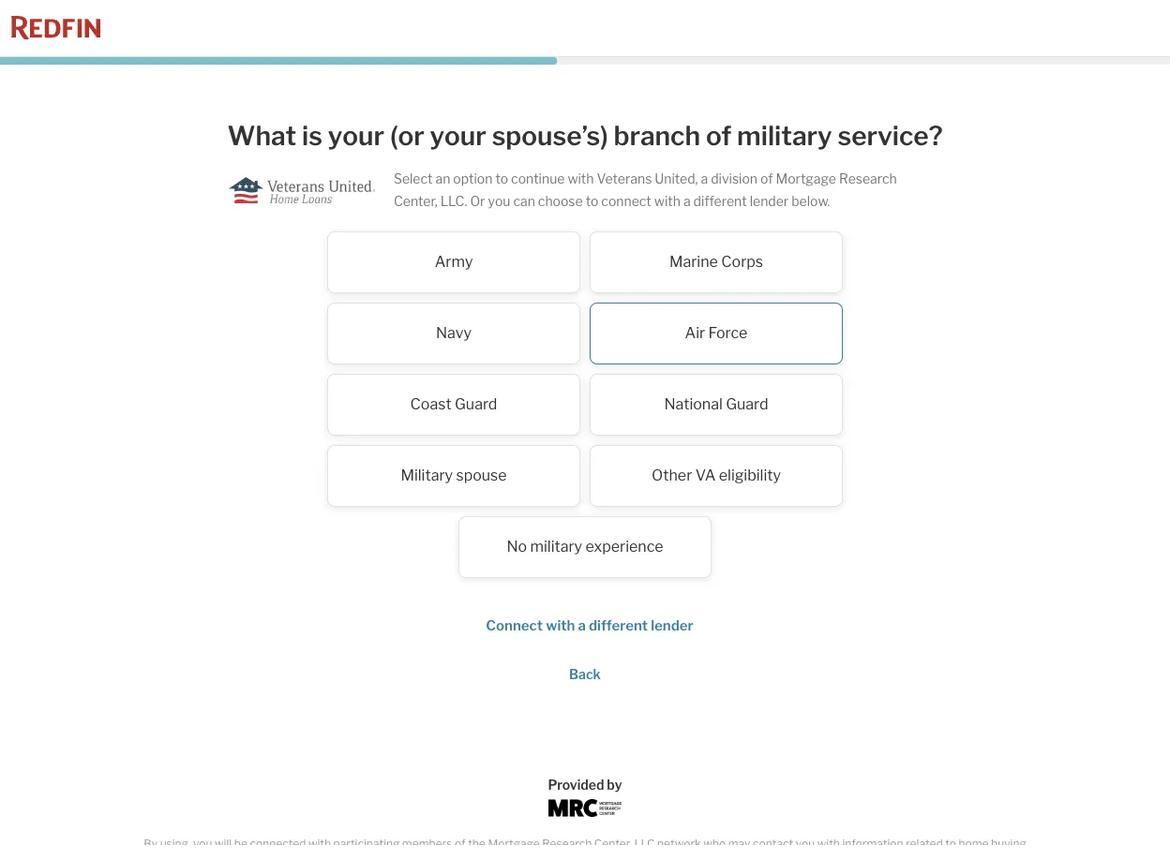 Task type: locate. For each thing, give the bounding box(es) containing it.
1 your from the left
[[328, 120, 385, 152]]

1 vertical spatial a
[[684, 193, 691, 209]]

can
[[513, 193, 535, 209]]

with down united,
[[654, 193, 681, 209]]

your
[[328, 120, 385, 152], [430, 120, 487, 152]]

mortgage research center image
[[549, 800, 622, 818]]

is
[[302, 120, 323, 152]]

guard
[[455, 395, 497, 413], [726, 395, 769, 413]]

connect with a different lender
[[486, 618, 694, 635]]

different
[[694, 193, 747, 209], [589, 618, 648, 635]]

different down "division"
[[694, 193, 747, 209]]

back
[[569, 667, 601, 683]]

0 horizontal spatial of
[[706, 120, 732, 152]]

0 horizontal spatial your
[[328, 120, 385, 152]]

select
[[394, 170, 433, 186]]

eligibility
[[719, 467, 781, 484]]

lender
[[651, 618, 694, 635]]

0 horizontal spatial different
[[589, 618, 648, 635]]

1 vertical spatial of
[[761, 170, 773, 186]]

to
[[496, 170, 508, 186], [586, 193, 599, 209]]

research
[[839, 170, 897, 186]]

with right connect
[[546, 618, 575, 635]]

what is your (or your spouse's) branch of military service? option group
[[210, 231, 965, 646]]

2 vertical spatial a
[[578, 618, 586, 635]]

1 vertical spatial different
[[589, 618, 648, 635]]

guard right coast
[[455, 395, 497, 413]]

of up lender below.
[[761, 170, 773, 186]]

guard for national guard
[[726, 395, 769, 413]]

va
[[696, 467, 716, 484]]

guard right national
[[726, 395, 769, 413]]

of up "division"
[[706, 120, 732, 152]]

different inside "what is your (or your spouse's) branch of military service?" option group
[[589, 618, 648, 635]]

option
[[453, 170, 493, 186]]

a down united,
[[684, 193, 691, 209]]

different left "lender"
[[589, 618, 648, 635]]

0 vertical spatial a
[[701, 170, 708, 186]]

spouse
[[456, 467, 507, 484]]

military
[[401, 467, 453, 484]]

a right united,
[[701, 170, 708, 186]]

llc.
[[440, 193, 467, 209]]

division
[[711, 170, 758, 186]]

1 horizontal spatial a
[[684, 193, 691, 209]]

to up you
[[496, 170, 508, 186]]

your up option
[[430, 120, 487, 152]]

a inside option group
[[578, 618, 586, 635]]

provided by
[[548, 778, 622, 794]]

2 guard from the left
[[726, 395, 769, 413]]

other va eligibility
[[652, 467, 781, 484]]

with
[[568, 170, 594, 186], [654, 193, 681, 209], [546, 618, 575, 635]]

1 horizontal spatial of
[[761, 170, 773, 186]]

a
[[701, 170, 708, 186], [684, 193, 691, 209], [578, 618, 586, 635]]

0 horizontal spatial guard
[[455, 395, 497, 413]]

1 horizontal spatial your
[[430, 120, 487, 152]]

military
[[530, 538, 582, 556]]

coast guard
[[410, 395, 497, 413]]

to right "choose"
[[586, 193, 599, 209]]

1 vertical spatial with
[[654, 193, 681, 209]]

with inside "what is your (or your spouse's) branch of military service?" option group
[[546, 618, 575, 635]]

with up "choose"
[[568, 170, 594, 186]]

a up back button
[[578, 618, 586, 635]]

1 guard from the left
[[455, 395, 497, 413]]

0 vertical spatial different
[[694, 193, 747, 209]]

of
[[706, 120, 732, 152], [761, 170, 773, 186]]

an
[[436, 170, 450, 186]]

your right is
[[328, 120, 385, 152]]

1 horizontal spatial guard
[[726, 395, 769, 413]]

military spouse
[[401, 467, 507, 484]]

air force
[[685, 324, 748, 342]]

2 vertical spatial with
[[546, 618, 575, 635]]

0 vertical spatial to
[[496, 170, 508, 186]]

or
[[470, 193, 485, 209]]

connect
[[601, 193, 652, 209]]

different inside select an option to continue with veterans united, a division of mortgage research center, llc. or you can choose to connect with a different lender below.
[[694, 193, 747, 209]]

experience
[[586, 538, 664, 556]]

0 horizontal spatial a
[[578, 618, 586, 635]]

no military experience
[[507, 538, 664, 556]]

national guard
[[664, 395, 769, 413]]

other
[[652, 467, 692, 484]]

air
[[685, 324, 705, 342]]

1 vertical spatial to
[[586, 193, 599, 209]]

1 horizontal spatial to
[[586, 193, 599, 209]]

spouse's)
[[492, 120, 608, 152]]

2 your from the left
[[430, 120, 487, 152]]

2 horizontal spatial a
[[701, 170, 708, 186]]

1 horizontal spatial different
[[694, 193, 747, 209]]

marine corps
[[670, 253, 763, 271]]



Task type: vqa. For each thing, say whether or not it's contained in the screenshot.
ARMY
yes



Task type: describe. For each thing, give the bounding box(es) containing it.
army
[[435, 253, 473, 271]]

0 vertical spatial with
[[568, 170, 594, 186]]

force
[[709, 324, 748, 342]]

veterans
[[597, 170, 652, 186]]

continue
[[511, 170, 565, 186]]

select an option to continue with veterans united, a division of mortgage research center, llc. or you can choose to connect with a different lender below.
[[394, 170, 897, 209]]

by
[[607, 778, 622, 794]]

you
[[488, 193, 511, 209]]

0 vertical spatial of
[[706, 120, 732, 152]]

marine
[[670, 253, 718, 271]]

of inside select an option to continue with veterans united, a division of mortgage research center, llc. or you can choose to connect with a different lender below.
[[761, 170, 773, 186]]

corps
[[721, 253, 763, 271]]

(or
[[390, 120, 425, 152]]

lender below.
[[750, 193, 830, 209]]

navy
[[436, 324, 472, 342]]

united,
[[655, 170, 698, 186]]

no
[[507, 538, 527, 556]]

military service?
[[737, 120, 943, 152]]

mortgage
[[776, 170, 836, 186]]

back button
[[569, 667, 601, 683]]

what
[[227, 120, 297, 152]]

branch
[[614, 120, 701, 152]]

center,
[[394, 193, 438, 209]]

provided
[[548, 778, 604, 794]]

what is your (or your spouse's) branch of military service?
[[227, 120, 943, 152]]

national
[[664, 395, 723, 413]]

connect
[[486, 618, 543, 635]]

0 horizontal spatial to
[[496, 170, 508, 186]]

guard for coast guard
[[455, 395, 497, 413]]

veterans united home loans image
[[229, 177, 375, 203]]

coast
[[410, 395, 452, 413]]

choose
[[538, 193, 583, 209]]



